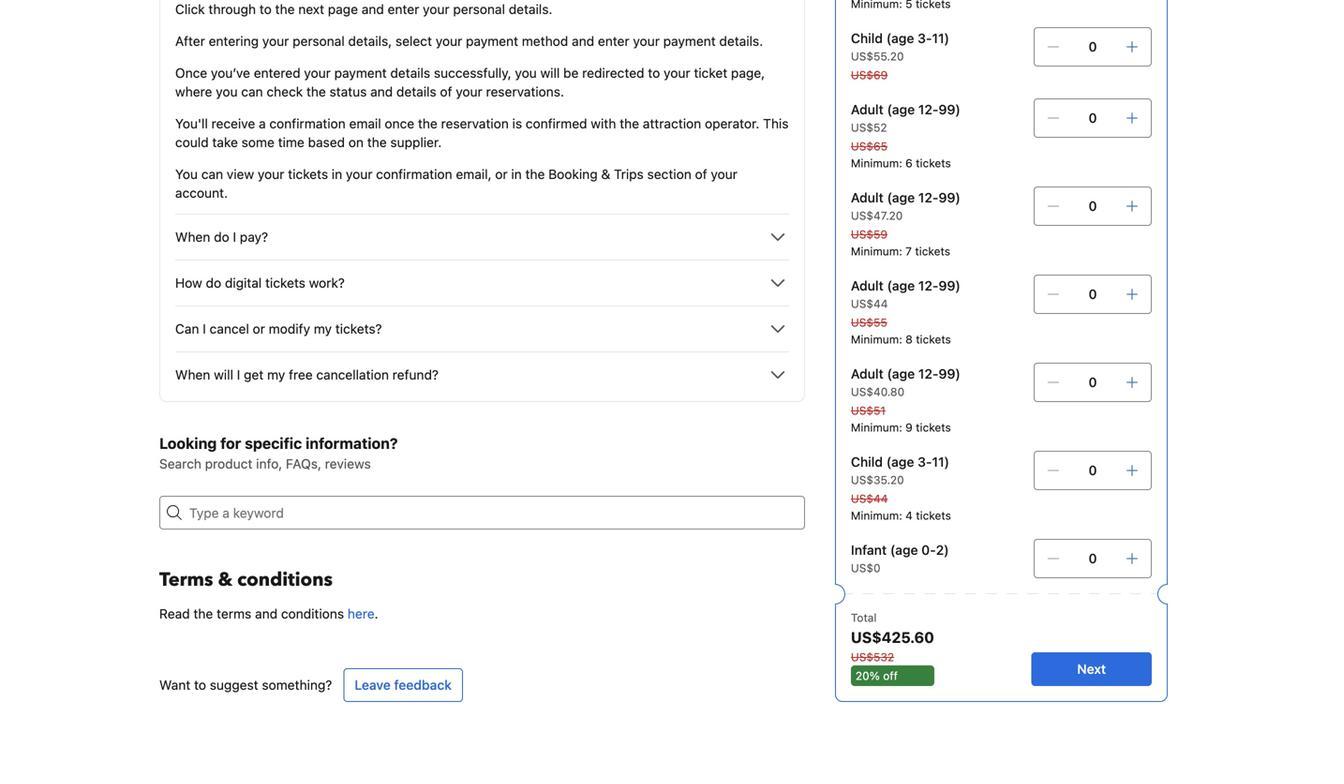 Task type: vqa. For each thing, say whether or not it's contained in the screenshot.


Task type: locate. For each thing, give the bounding box(es) containing it.
(age inside the child (age 3-11) us$35.20
[[887, 454, 915, 470]]

once
[[385, 116, 415, 131]]

us$44 inside us$44 minimum: 4 tickets
[[851, 492, 888, 505]]

minimum: down us$59
[[851, 245, 903, 258]]

99) down us$65 minimum: 6 tickets
[[939, 190, 961, 205]]

3- for child (age 3-11) us$55.20
[[918, 30, 932, 46]]

my right get
[[267, 367, 285, 383]]

minimum: down us$55
[[851, 333, 903, 346]]

1 vertical spatial enter
[[598, 33, 630, 49]]

(age inside adult (age 12-99) us$44
[[887, 278, 915, 293]]

child up us$35.20
[[851, 454, 883, 470]]

& up terms
[[218, 567, 233, 593]]

when down account.
[[175, 229, 210, 245]]

adult inside adult (age 12-99) us$52
[[851, 102, 884, 117]]

tickets inside us$65 minimum: 6 tickets
[[916, 157, 951, 170]]

(age up us$35.20
[[887, 454, 915, 470]]

will left get
[[214, 367, 233, 383]]

leave
[[355, 677, 391, 693]]

0 horizontal spatial can
[[201, 166, 223, 182]]

0 vertical spatial 3-
[[918, 30, 932, 46]]

0 vertical spatial can
[[241, 84, 263, 99]]

payment up ticket
[[664, 33, 716, 49]]

(age
[[887, 30, 915, 46], [887, 102, 915, 117], [887, 190, 915, 205], [887, 278, 915, 293], [887, 366, 915, 382], [887, 454, 915, 470], [891, 542, 918, 558]]

1 0 from the top
[[1089, 39, 1097, 54]]

12- for adult (age 12-99) us$47.20
[[919, 190, 939, 205]]

adult up us$55
[[851, 278, 884, 293]]

1 horizontal spatial confirmation
[[376, 166, 452, 182]]

0 vertical spatial my
[[314, 321, 332, 337]]

3 12- from the top
[[919, 278, 939, 293]]

us$44 up us$55
[[851, 297, 888, 310]]

i left get
[[237, 367, 240, 383]]

0 horizontal spatial of
[[440, 84, 452, 99]]

confirmation up 'time'
[[269, 116, 346, 131]]

0 vertical spatial confirmation
[[269, 116, 346, 131]]

(age inside infant (age 0-2) us$0
[[891, 542, 918, 558]]

0 horizontal spatial will
[[214, 367, 233, 383]]

1 us$44 from the top
[[851, 297, 888, 310]]

tickets inside us$51 minimum: 9 tickets
[[916, 421, 951, 434]]

0 vertical spatial to
[[260, 1, 272, 17]]

confirmation inside 'you can view your tickets in your confirmation email, or in the booking & trips section of your account.'
[[376, 166, 452, 182]]

1 3- from the top
[[918, 30, 932, 46]]

will inside once you've entered your payment details successfully, you will be redirected to your ticket page, where you can check the status and details of your reservations.
[[541, 65, 560, 81]]

us$532
[[851, 651, 895, 664]]

when inside "dropdown button"
[[175, 367, 210, 383]]

your down 'on'
[[346, 166, 373, 182]]

99) inside adult (age 12-99) us$44
[[939, 278, 961, 293]]

tickets right 7
[[915, 245, 951, 258]]

the left booking
[[526, 166, 545, 182]]

(age inside adult (age 12-99) us$40.80
[[887, 366, 915, 382]]

(age up us$40.80
[[887, 366, 915, 382]]

20%
[[856, 669, 880, 683]]

1 99) from the top
[[939, 102, 961, 117]]

99) inside adult (age 12-99) us$40.80
[[939, 366, 961, 382]]

4
[[906, 509, 913, 522]]

1 vertical spatial will
[[214, 367, 233, 383]]

(age up us$55.20
[[887, 30, 915, 46]]

1 horizontal spatial in
[[511, 166, 522, 182]]

(age for adult (age 12-99) us$40.80
[[887, 366, 915, 382]]

1 12- from the top
[[919, 102, 939, 117]]

1 vertical spatial of
[[695, 166, 708, 182]]

can
[[175, 321, 199, 337]]

&
[[601, 166, 611, 182], [218, 567, 233, 593]]

i inside "dropdown button"
[[237, 367, 240, 383]]

tickets right 4
[[916, 509, 952, 522]]

1 vertical spatial when
[[175, 367, 210, 383]]

2 12- from the top
[[919, 190, 939, 205]]

0 horizontal spatial my
[[267, 367, 285, 383]]

12- down us$55 minimum: 8 tickets
[[919, 366, 939, 382]]

adult inside adult (age 12-99) us$44
[[851, 278, 884, 293]]

1 vertical spatial to
[[648, 65, 660, 81]]

1 vertical spatial 11)
[[932, 454, 950, 470]]

payment up "successfully,"
[[466, 33, 519, 49]]

i for will
[[237, 367, 240, 383]]

us$44 minimum: 4 tickets
[[851, 492, 952, 522]]

1 vertical spatial or
[[253, 321, 265, 337]]

confirmation
[[269, 116, 346, 131], [376, 166, 452, 182]]

click through to the next page and enter your personal details.
[[175, 1, 553, 17]]

details,
[[348, 33, 392, 49]]

(age down 7
[[887, 278, 915, 293]]

0 vertical spatial personal
[[453, 1, 505, 17]]

page
[[328, 1, 358, 17]]

successfully,
[[434, 65, 512, 81]]

1 horizontal spatial can
[[241, 84, 263, 99]]

(age up us$52
[[887, 102, 915, 117]]

to right through
[[260, 1, 272, 17]]

after entering your personal details, select your payment method and enter your payment details.
[[175, 33, 763, 49]]

ticket
[[694, 65, 728, 81]]

where
[[175, 84, 212, 99]]

0 horizontal spatial in
[[332, 166, 342, 182]]

details. up method
[[509, 1, 553, 17]]

3- inside the child (age 3-11) us$35.20
[[918, 454, 932, 470]]

the left next
[[275, 1, 295, 17]]

(age inside adult (age 12-99) us$47.20
[[887, 190, 915, 205]]

leave feedback button
[[343, 668, 463, 702]]

2 3- from the top
[[918, 454, 932, 470]]

attraction
[[643, 116, 702, 131]]

0 for adult (age 12-99) us$44
[[1089, 286, 1097, 302]]

12- inside adult (age 12-99) us$47.20
[[919, 190, 939, 205]]

99) inside adult (age 12-99) us$47.20
[[939, 190, 961, 205]]

in right email,
[[511, 166, 522, 182]]

tickets inside us$59 minimum: 7 tickets
[[915, 245, 951, 258]]

1 horizontal spatial will
[[541, 65, 560, 81]]

1 vertical spatial 3-
[[918, 454, 932, 470]]

0 vertical spatial enter
[[388, 1, 419, 17]]

tickets inside us$44 minimum: 4 tickets
[[916, 509, 952, 522]]

1 horizontal spatial enter
[[598, 33, 630, 49]]

1 vertical spatial confirmation
[[376, 166, 452, 182]]

and
[[362, 1, 384, 17], [572, 33, 595, 49], [370, 84, 393, 99], [255, 606, 278, 622]]

1 vertical spatial i
[[203, 321, 206, 337]]

child inside the child (age 3-11) us$35.20
[[851, 454, 883, 470]]

conditions
[[237, 567, 333, 593], [281, 606, 344, 622]]

to right want
[[194, 677, 206, 693]]

(age left 0-
[[891, 542, 918, 558]]

3 0 from the top
[[1089, 198, 1097, 214]]

3- up adult (age 12-99) us$52
[[918, 30, 932, 46]]

receive
[[211, 116, 255, 131]]

0 horizontal spatial or
[[253, 321, 265, 337]]

tickets?
[[335, 321, 382, 337]]

email
[[349, 116, 381, 131]]

my inside dropdown button
[[314, 321, 332, 337]]

1 vertical spatial you
[[216, 84, 238, 99]]

or right cancel
[[253, 321, 265, 337]]

your right select
[[436, 33, 462, 49]]

1 vertical spatial conditions
[[281, 606, 344, 622]]

1 child from the top
[[851, 30, 883, 46]]

1 horizontal spatial of
[[695, 166, 708, 182]]

enter up select
[[388, 1, 419, 17]]

when inside dropdown button
[[175, 229, 210, 245]]

99) up us$65 minimum: 6 tickets
[[939, 102, 961, 117]]

1 horizontal spatial my
[[314, 321, 332, 337]]

11)
[[932, 30, 950, 46], [932, 454, 950, 470]]

99)
[[939, 102, 961, 117], [939, 190, 961, 205], [939, 278, 961, 293], [939, 366, 961, 382]]

my right modify
[[314, 321, 332, 337]]

1 vertical spatial can
[[201, 166, 223, 182]]

99) down us$59 minimum: 7 tickets
[[939, 278, 961, 293]]

0 vertical spatial you
[[515, 65, 537, 81]]

page,
[[731, 65, 765, 81]]

(age for adult (age 12-99) us$44
[[887, 278, 915, 293]]

1 minimum: from the top
[[851, 157, 903, 170]]

tickets inside us$55 minimum: 8 tickets
[[916, 333, 951, 346]]

adult up us$52
[[851, 102, 884, 117]]

will left be on the left of the page
[[541, 65, 560, 81]]

i for do
[[233, 229, 236, 245]]

0 horizontal spatial details.
[[509, 1, 553, 17]]

2)
[[936, 542, 949, 558]]

do right how in the left top of the page
[[206, 275, 221, 291]]

and right page
[[362, 1, 384, 17]]

confirmation down supplier.
[[376, 166, 452, 182]]

something?
[[262, 677, 332, 693]]

99) for adult (age 12-99) us$52
[[939, 102, 961, 117]]

total us$425.60 us$532 20% off
[[851, 611, 935, 683]]

1 vertical spatial details.
[[720, 33, 763, 49]]

personal down next
[[293, 33, 345, 49]]

adult
[[851, 102, 884, 117], [851, 190, 884, 205], [851, 278, 884, 293], [851, 366, 884, 382]]

free
[[289, 367, 313, 383]]

details. up the page,
[[720, 33, 763, 49]]

12- down us$65 minimum: 6 tickets
[[919, 190, 939, 205]]

us$44 down us$35.20
[[851, 492, 888, 505]]

details up once
[[397, 84, 437, 99]]

1 horizontal spatial details.
[[720, 33, 763, 49]]

do for how
[[206, 275, 221, 291]]

0 horizontal spatial enter
[[388, 1, 419, 17]]

and right terms
[[255, 606, 278, 622]]

work?
[[309, 275, 345, 291]]

0 for adult (age 12-99) us$52
[[1089, 110, 1097, 126]]

tickets left "work?" at top
[[265, 275, 306, 291]]

0 for adult (age 12-99) us$47.20
[[1089, 198, 1097, 214]]

will
[[541, 65, 560, 81], [214, 367, 233, 383]]

4 99) from the top
[[939, 366, 961, 382]]

99) for adult (age 12-99) us$40.80
[[939, 366, 961, 382]]

digital
[[225, 275, 262, 291]]

11) inside the child (age 3-11) us$35.20
[[932, 454, 950, 470]]

adult inside adult (age 12-99) us$40.80
[[851, 366, 884, 382]]

2 us$44 from the top
[[851, 492, 888, 505]]

(age inside adult (age 12-99) us$52
[[887, 102, 915, 117]]

looking
[[159, 435, 217, 452]]

3- inside child (age 3-11) us$55.20
[[918, 30, 932, 46]]

4 adult from the top
[[851, 366, 884, 382]]

tickets right 9
[[916, 421, 951, 434]]

1 vertical spatial do
[[206, 275, 221, 291]]

adult inside adult (age 12-99) us$47.20
[[851, 190, 884, 205]]

0 horizontal spatial &
[[218, 567, 233, 593]]

& left trips
[[601, 166, 611, 182]]

0 vertical spatial will
[[541, 65, 560, 81]]

can up account.
[[201, 166, 223, 182]]

4 12- from the top
[[919, 366, 939, 382]]

of down "successfully,"
[[440, 84, 452, 99]]

0 vertical spatial 11)
[[932, 30, 950, 46]]

child up us$55.20
[[851, 30, 883, 46]]

payment up status
[[334, 65, 387, 81]]

tickets down 'time'
[[288, 166, 328, 182]]

12- inside adult (age 12-99) us$40.80
[[919, 366, 939, 382]]

you'll receive a confirmation email once the reservation is confirmed with the attraction operator. this could take some time based on the supplier.
[[175, 116, 789, 150]]

the up supplier.
[[418, 116, 438, 131]]

3 adult from the top
[[851, 278, 884, 293]]

specific
[[245, 435, 302, 452]]

in down based
[[332, 166, 342, 182]]

1 vertical spatial us$44
[[851, 492, 888, 505]]

enter up redirected
[[598, 33, 630, 49]]

0 vertical spatial when
[[175, 229, 210, 245]]

next
[[298, 1, 324, 17]]

conditions left here
[[281, 606, 344, 622]]

5 minimum: from the top
[[851, 509, 903, 522]]

minimum: inside us$44 minimum: 4 tickets
[[851, 509, 903, 522]]

when do i pay?
[[175, 229, 268, 245]]

total
[[851, 611, 877, 624]]

minimum: inside us$65 minimum: 6 tickets
[[851, 157, 903, 170]]

(age inside child (age 3-11) us$55.20
[[887, 30, 915, 46]]

us$44 inside adult (age 12-99) us$44
[[851, 297, 888, 310]]

you down you've at the top
[[216, 84, 238, 99]]

my
[[314, 321, 332, 337], [267, 367, 285, 383]]

cancel
[[210, 321, 249, 337]]

adult up us$40.80
[[851, 366, 884, 382]]

here link
[[348, 606, 375, 622]]

of right section
[[695, 166, 708, 182]]

2 11) from the top
[[932, 454, 950, 470]]

12- up us$65 minimum: 6 tickets
[[919, 102, 939, 117]]

4 0 from the top
[[1089, 286, 1097, 302]]

reservation
[[441, 116, 509, 131]]

1 horizontal spatial &
[[601, 166, 611, 182]]

when down can
[[175, 367, 210, 383]]

minimum: inside us$51 minimum: 9 tickets
[[851, 421, 903, 434]]

.
[[375, 606, 378, 622]]

1 vertical spatial &
[[218, 567, 233, 593]]

99) inside adult (age 12-99) us$52
[[939, 102, 961, 117]]

3 99) from the top
[[939, 278, 961, 293]]

tickets inside dropdown button
[[265, 275, 306, 291]]

2 when from the top
[[175, 367, 210, 383]]

minimum: for adult (age 12-99) us$47.20
[[851, 245, 903, 258]]

99) down us$55 minimum: 8 tickets
[[939, 366, 961, 382]]

minimum: inside us$59 minimum: 7 tickets
[[851, 245, 903, 258]]

i left pay?
[[233, 229, 236, 245]]

0 vertical spatial i
[[233, 229, 236, 245]]

tickets right 8 at the top right of page
[[916, 333, 951, 346]]

us$52
[[851, 121, 888, 134]]

1 vertical spatial child
[[851, 454, 883, 470]]

minimum: left 4
[[851, 509, 903, 522]]

reservations.
[[486, 84, 564, 99]]

and right status
[[370, 84, 393, 99]]

when
[[175, 229, 210, 245], [175, 367, 210, 383]]

11) down us$51 minimum: 9 tickets in the bottom of the page
[[932, 454, 950, 470]]

(age for infant (age 0-2) us$0
[[891, 542, 918, 558]]

12- inside adult (age 12-99) us$44
[[919, 278, 939, 293]]

1 horizontal spatial to
[[260, 1, 272, 17]]

entered
[[254, 65, 301, 81]]

0 vertical spatial &
[[601, 166, 611, 182]]

tickets right 6
[[916, 157, 951, 170]]

11) inside child (age 3-11) us$55.20
[[932, 30, 950, 46]]

modify
[[269, 321, 310, 337]]

0 horizontal spatial payment
[[334, 65, 387, 81]]

7
[[906, 245, 912, 258]]

email,
[[456, 166, 492, 182]]

(age up us$47.20
[[887, 190, 915, 205]]

2 adult from the top
[[851, 190, 884, 205]]

1 horizontal spatial you
[[515, 65, 537, 81]]

0 vertical spatial do
[[214, 229, 229, 245]]

3- down us$51 minimum: 9 tickets in the bottom of the page
[[918, 454, 932, 470]]

in
[[332, 166, 342, 182], [511, 166, 522, 182]]

when for when do i pay?
[[175, 229, 210, 245]]

2 horizontal spatial to
[[648, 65, 660, 81]]

i right can
[[203, 321, 206, 337]]

can down you've at the top
[[241, 84, 263, 99]]

do left pay?
[[214, 229, 229, 245]]

12- down us$59 minimum: 7 tickets
[[919, 278, 939, 293]]

1 horizontal spatial or
[[495, 166, 508, 182]]

0 horizontal spatial confirmation
[[269, 116, 346, 131]]

i
[[233, 229, 236, 245], [203, 321, 206, 337], [237, 367, 240, 383]]

0 for adult (age 12-99) us$40.80
[[1089, 375, 1097, 390]]

11) up adult (age 12-99) us$52
[[932, 30, 950, 46]]

us$44
[[851, 297, 888, 310], [851, 492, 888, 505]]

details down select
[[390, 65, 430, 81]]

check
[[267, 84, 303, 99]]

after
[[175, 33, 205, 49]]

2 vertical spatial i
[[237, 367, 240, 383]]

once
[[175, 65, 207, 81]]

0 for child (age 3-11) us$55.20
[[1089, 39, 1097, 54]]

or inside 'you can view your tickets in your confirmation email, or in the booking & trips section of your account.'
[[495, 166, 508, 182]]

0 vertical spatial of
[[440, 84, 452, 99]]

1 when from the top
[[175, 229, 210, 245]]

4 minimum: from the top
[[851, 421, 903, 434]]

adult for adult (age 12-99) us$47.20
[[851, 190, 884, 205]]

2 minimum: from the top
[[851, 245, 903, 258]]

1 vertical spatial my
[[267, 367, 285, 383]]

0 vertical spatial child
[[851, 30, 883, 46]]

cancellation
[[316, 367, 389, 383]]

and inside once you've entered your payment details successfully, you will be redirected to your ticket page, where you can check the status and details of your reservations.
[[370, 84, 393, 99]]

conditions up read the terms and conditions here .
[[237, 567, 333, 593]]

your up redirected
[[633, 33, 660, 49]]

0 vertical spatial us$44
[[851, 297, 888, 310]]

2 0 from the top
[[1089, 110, 1097, 126]]

you up 'reservations.'
[[515, 65, 537, 81]]

status
[[330, 84, 367, 99]]

the right "check"
[[307, 84, 326, 99]]

12- inside adult (age 12-99) us$52
[[919, 102, 939, 117]]

1 11) from the top
[[932, 30, 950, 46]]

2 99) from the top
[[939, 190, 961, 205]]

of inside 'you can view your tickets in your confirmation email, or in the booking & trips section of your account.'
[[695, 166, 708, 182]]

payment
[[466, 33, 519, 49], [664, 33, 716, 49], [334, 65, 387, 81]]

5 0 from the top
[[1089, 375, 1097, 390]]

0 vertical spatial or
[[495, 166, 508, 182]]

6 0 from the top
[[1089, 463, 1097, 478]]

is
[[512, 116, 522, 131]]

1 horizontal spatial personal
[[453, 1, 505, 17]]

1 adult from the top
[[851, 102, 884, 117]]

7 0 from the top
[[1089, 551, 1097, 566]]

9
[[906, 421, 913, 434]]

personal up after entering your personal details, select your payment method and enter your payment details.
[[453, 1, 505, 17]]

child inside child (age 3-11) us$55.20
[[851, 30, 883, 46]]

2 vertical spatial to
[[194, 677, 206, 693]]

2 child from the top
[[851, 454, 883, 470]]

your
[[423, 1, 450, 17], [262, 33, 289, 49], [436, 33, 462, 49], [633, 33, 660, 49], [304, 65, 331, 81], [664, 65, 691, 81], [456, 84, 483, 99], [258, 166, 284, 182], [346, 166, 373, 182], [711, 166, 738, 182]]

us$55
[[851, 316, 888, 329]]

2 in from the left
[[511, 166, 522, 182]]

minimum: down us$51 at the bottom
[[851, 421, 903, 434]]

0 horizontal spatial you
[[216, 84, 238, 99]]

0 horizontal spatial personal
[[293, 33, 345, 49]]

99) for adult (age 12-99) us$44
[[939, 278, 961, 293]]

to right redirected
[[648, 65, 660, 81]]

3 minimum: from the top
[[851, 333, 903, 346]]

tickets for us$44 minimum: 4 tickets
[[916, 509, 952, 522]]

minimum: down us$65
[[851, 157, 903, 170]]

adult up us$47.20
[[851, 190, 884, 205]]

you'll
[[175, 116, 208, 131]]

6
[[906, 157, 913, 170]]

12- for adult (age 12-99) us$40.80
[[919, 366, 939, 382]]

11) for child (age 3-11) us$55.20
[[932, 30, 950, 46]]

you
[[515, 65, 537, 81], [216, 84, 238, 99]]

minimum: inside us$55 minimum: 8 tickets
[[851, 333, 903, 346]]



Task type: describe. For each thing, give the bounding box(es) containing it.
read the terms and conditions here .
[[159, 606, 378, 622]]

be
[[564, 65, 579, 81]]

next
[[1078, 661, 1106, 677]]

suggest
[[210, 677, 258, 693]]

could
[[175, 135, 209, 150]]

child for child (age 3-11) us$55.20
[[851, 30, 883, 46]]

will inside "dropdown button"
[[214, 367, 233, 383]]

adult (age 12-99) us$47.20
[[851, 190, 961, 222]]

of inside once you've entered your payment details successfully, you will be redirected to your ticket page, where you can check the status and details of your reservations.
[[440, 84, 452, 99]]

child for child (age 3-11) us$35.20
[[851, 454, 883, 470]]

confirmation inside you'll receive a confirmation email once the reservation is confirmed with the attraction operator. this could take some time based on the supplier.
[[269, 116, 346, 131]]

leave feedback
[[355, 677, 452, 693]]

terms
[[159, 567, 213, 593]]

us$59
[[851, 228, 888, 241]]

(age for adult (age 12-99) us$47.20
[[887, 190, 915, 205]]

want
[[159, 677, 191, 693]]

1 in from the left
[[332, 166, 342, 182]]

0 for infant (age 0-2) us$0
[[1089, 551, 1097, 566]]

adult for adult (age 12-99) us$40.80
[[851, 366, 884, 382]]

trips
[[614, 166, 644, 182]]

0 vertical spatial details.
[[509, 1, 553, 17]]

1 vertical spatial personal
[[293, 33, 345, 49]]

0 for child (age 3-11) us$35.20
[[1089, 463, 1097, 478]]

this
[[763, 116, 789, 131]]

us$51 minimum: 9 tickets
[[851, 404, 951, 434]]

do for when
[[214, 229, 229, 245]]

a
[[259, 116, 266, 131]]

child (age 3-11) us$35.20
[[851, 454, 950, 487]]

can inside 'you can view your tickets in your confirmation email, or in the booking & trips section of your account.'
[[201, 166, 223, 182]]

read
[[159, 606, 190, 622]]

(age for child (age 3-11) us$55.20
[[887, 30, 915, 46]]

time
[[278, 135, 305, 150]]

us$51
[[851, 404, 886, 417]]

looking for specific information? search product info, faqs, reviews
[[159, 435, 398, 472]]

on
[[349, 135, 364, 150]]

0 vertical spatial details
[[390, 65, 430, 81]]

adult for adult (age 12-99) us$44
[[851, 278, 884, 293]]

adult for adult (age 12-99) us$52
[[851, 102, 884, 117]]

tickets for us$55 minimum: 8 tickets
[[916, 333, 951, 346]]

some
[[242, 135, 275, 150]]

your up entered on the top of the page
[[262, 33, 289, 49]]

1 horizontal spatial payment
[[466, 33, 519, 49]]

the inside 'you can view your tickets in your confirmation email, or in the booking & trips section of your account.'
[[526, 166, 545, 182]]

when for when will i get my free cancellation refund?
[[175, 367, 210, 383]]

refund?
[[393, 367, 439, 383]]

when do i pay? button
[[175, 226, 789, 248]]

the right 'on'
[[367, 135, 387, 150]]

and up be on the left of the page
[[572, 33, 595, 49]]

click
[[175, 1, 205, 17]]

0 horizontal spatial to
[[194, 677, 206, 693]]

your up status
[[304, 65, 331, 81]]

get
[[244, 367, 264, 383]]

minimum: for adult (age 12-99) us$52
[[851, 157, 903, 170]]

you
[[175, 166, 198, 182]]

us$0
[[851, 562, 881, 575]]

faqs,
[[286, 456, 322, 472]]

99) for adult (age 12-99) us$47.20
[[939, 190, 961, 205]]

feedback
[[394, 677, 452, 693]]

how do digital tickets work?
[[175, 275, 345, 291]]

infant (age 0-2) us$0
[[851, 542, 949, 575]]

entering
[[209, 33, 259, 49]]

payment inside once you've entered your payment details successfully, you will be redirected to your ticket page, where you can check the status and details of your reservations.
[[334, 65, 387, 81]]

us$59 minimum: 7 tickets
[[851, 228, 951, 258]]

your up select
[[423, 1, 450, 17]]

(age for child (age 3-11) us$35.20
[[887, 454, 915, 470]]

adult (age 12-99) us$44
[[851, 278, 961, 310]]

based
[[308, 135, 345, 150]]

tickets for us$51 minimum: 9 tickets
[[916, 421, 951, 434]]

through
[[209, 1, 256, 17]]

your down the operator.
[[711, 166, 738, 182]]

once you've entered your payment details successfully, you will be redirected to your ticket page, where you can check the status and details of your reservations.
[[175, 65, 765, 99]]

your left ticket
[[664, 65, 691, 81]]

minimum: for adult (age 12-99) us$44
[[851, 333, 903, 346]]

us$425.60
[[851, 629, 935, 646]]

terms
[[217, 606, 252, 622]]

redirected
[[582, 65, 645, 81]]

when will i get my free cancellation refund?
[[175, 367, 439, 383]]

3- for child (age 3-11) us$35.20
[[918, 454, 932, 470]]

or inside dropdown button
[[253, 321, 265, 337]]

pay?
[[240, 229, 268, 245]]

your down "successfully,"
[[456, 84, 483, 99]]

tickets for us$65 minimum: 6 tickets
[[916, 157, 951, 170]]

off
[[883, 669, 898, 683]]

12- for adult (age 12-99) us$44
[[919, 278, 939, 293]]

to inside once you've entered your payment details successfully, you will be redirected to your ticket page, where you can check the status and details of your reservations.
[[648, 65, 660, 81]]

us$55.20
[[851, 50, 904, 63]]

want to suggest something?
[[159, 677, 332, 693]]

with
[[591, 116, 616, 131]]

12- for adult (age 12-99) us$52
[[919, 102, 939, 117]]

your right view
[[258, 166, 284, 182]]

infant
[[851, 542, 887, 558]]

adult (age 12-99) us$40.80
[[851, 366, 961, 398]]

select
[[396, 33, 432, 49]]

when will i get my free cancellation refund? button
[[175, 364, 789, 386]]

operator.
[[705, 116, 760, 131]]

the right with
[[620, 116, 639, 131]]

us$35.20
[[851, 473, 904, 487]]

us$55 minimum: 8 tickets
[[851, 316, 951, 346]]

you can view your tickets in your confirmation email, or in the booking & trips section of your account.
[[175, 166, 738, 201]]

& inside 'you can view your tickets in your confirmation email, or in the booking & trips section of your account.'
[[601, 166, 611, 182]]

can inside once you've entered your payment details successfully, you will be redirected to your ticket page, where you can check the status and details of your reservations.
[[241, 84, 263, 99]]

for
[[220, 435, 241, 452]]

my inside "dropdown button"
[[267, 367, 285, 383]]

section
[[647, 166, 692, 182]]

product
[[205, 456, 253, 472]]

reviews
[[325, 456, 371, 472]]

the right read
[[194, 606, 213, 622]]

minimum: for adult (age 12-99) us$40.80
[[851, 421, 903, 434]]

child (age 3-11) us$55.20
[[851, 30, 950, 63]]

tickets for how do digital tickets work?
[[265, 275, 306, 291]]

how
[[175, 275, 202, 291]]

tickets inside 'you can view your tickets in your confirmation email, or in the booking & trips section of your account.'
[[288, 166, 328, 182]]

search
[[159, 456, 202, 472]]

can i cancel or modify my tickets? button
[[175, 318, 789, 340]]

take
[[212, 135, 238, 150]]

the inside once you've entered your payment details successfully, you will be redirected to your ticket page, where you can check the status and details of your reservations.
[[307, 84, 326, 99]]

0 vertical spatial conditions
[[237, 567, 333, 593]]

supplier.
[[390, 135, 442, 150]]

method
[[522, 33, 568, 49]]

Type a keyword field
[[182, 496, 805, 530]]

2 horizontal spatial payment
[[664, 33, 716, 49]]

how do digital tickets work? button
[[175, 272, 789, 294]]

us$69
[[851, 68, 888, 82]]

adult (age 12-99) us$52
[[851, 102, 961, 134]]

(age for adult (age 12-99) us$52
[[887, 102, 915, 117]]

tickets for us$59 minimum: 7 tickets
[[915, 245, 951, 258]]

0-
[[922, 542, 936, 558]]

confirmed
[[526, 116, 587, 131]]

1 vertical spatial details
[[397, 84, 437, 99]]

us$47.20
[[851, 209, 903, 222]]

minimum: for child (age 3-11) us$35.20
[[851, 509, 903, 522]]

you've
[[211, 65, 250, 81]]

11) for child (age 3-11) us$35.20
[[932, 454, 950, 470]]



